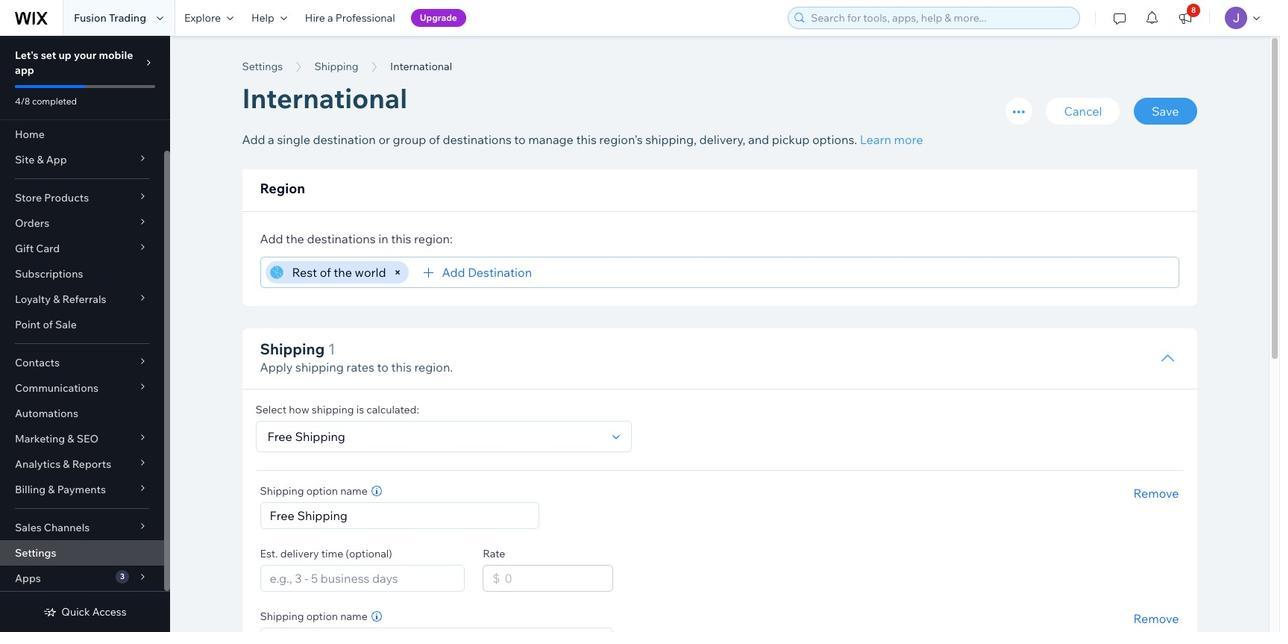 Task type: locate. For each thing, give the bounding box(es) containing it.
destinations up rest of the world
[[307, 231, 376, 246]]

add for add the destinations in this region:
[[260, 231, 283, 246]]

e.g., Standard Shipping field
[[265, 503, 534, 529], [265, 629, 609, 632]]

to right rates
[[377, 360, 389, 375]]

hire a professional
[[305, 11, 395, 25]]

2 vertical spatial add
[[442, 265, 465, 280]]

subscriptions
[[15, 267, 83, 281]]

destinations
[[443, 132, 512, 147], [307, 231, 376, 246]]

of for rest of the world
[[320, 265, 331, 280]]

region:
[[414, 231, 453, 246]]

1 vertical spatial settings
[[15, 546, 56, 560]]

0 vertical spatial settings
[[242, 60, 283, 73]]

& inside dropdown button
[[37, 153, 44, 166]]

a left single
[[268, 132, 275, 147]]

shipping
[[315, 60, 359, 73], [260, 340, 325, 358], [260, 485, 304, 498], [260, 610, 304, 624]]

fusion
[[74, 11, 107, 25]]

shipping,
[[646, 132, 697, 147]]

reports
[[72, 458, 111, 471]]

quick access
[[61, 605, 127, 619]]

store
[[15, 191, 42, 205]]

to left manage
[[515, 132, 526, 147]]

marketing & seo
[[15, 432, 99, 446]]

this right in
[[391, 231, 412, 246]]

of left sale
[[43, 318, 53, 331]]

add destination button
[[420, 263, 532, 281]]

option
[[307, 485, 338, 498], [307, 610, 338, 624]]

1 vertical spatial add
[[260, 231, 283, 246]]

the
[[286, 231, 304, 246], [334, 265, 352, 280]]

0 vertical spatial a
[[328, 11, 333, 25]]

settings
[[242, 60, 283, 73], [15, 546, 56, 560]]

select
[[256, 403, 287, 417]]

0 horizontal spatial a
[[268, 132, 275, 147]]

& for marketing
[[67, 432, 74, 446]]

0 vertical spatial remove button
[[1134, 485, 1180, 503]]

or
[[379, 132, 390, 147]]

seo
[[77, 432, 99, 446]]

communications button
[[0, 375, 164, 401]]

sales channels button
[[0, 515, 164, 540]]

options.
[[813, 132, 858, 147]]

0 vertical spatial shipping option name
[[260, 485, 368, 498]]

shipping
[[296, 360, 344, 375], [312, 403, 354, 417]]

more
[[895, 132, 924, 147]]

0 vertical spatial remove
[[1134, 486, 1180, 501]]

0 vertical spatial shipping
[[296, 360, 344, 375]]

analytics & reports
[[15, 458, 111, 471]]

hire a professional link
[[296, 0, 404, 36]]

& left reports at the left bottom of the page
[[63, 458, 70, 471]]

let's set up your mobile app
[[15, 49, 133, 77]]

the left the world
[[334, 265, 352, 280]]

3
[[120, 572, 125, 581]]

1 horizontal spatial to
[[515, 132, 526, 147]]

international down upgrade button
[[390, 60, 452, 73]]

0 horizontal spatial destinations
[[307, 231, 376, 246]]

remove
[[1134, 486, 1180, 501], [1134, 612, 1180, 627]]

trading
[[109, 11, 146, 25]]

a right hire
[[328, 11, 333, 25]]

1 vertical spatial the
[[334, 265, 352, 280]]

1 vertical spatial remove button
[[1134, 610, 1180, 628]]

access
[[92, 605, 127, 619]]

this left region's
[[577, 132, 597, 147]]

add for add destination
[[442, 265, 465, 280]]

& for analytics
[[63, 458, 70, 471]]

a
[[328, 11, 333, 25], [268, 132, 275, 147]]

0 horizontal spatial settings
[[15, 546, 56, 560]]

& inside "dropdown button"
[[67, 432, 74, 446]]

None field
[[537, 257, 1172, 287], [263, 422, 606, 452], [537, 257, 1172, 287], [263, 422, 606, 452]]

shipping option name up est. delivery time (optional)
[[260, 485, 368, 498]]

add destination
[[442, 265, 532, 280]]

4/8 completed
[[15, 96, 77, 107]]

0 vertical spatial the
[[286, 231, 304, 246]]

shipping option name down e.g., 3 - 5 business days field
[[260, 610, 368, 624]]

settings down help
[[242, 60, 283, 73]]

2 name from the top
[[340, 610, 368, 624]]

name up (optional)
[[340, 485, 368, 498]]

add down region: at the top
[[442, 265, 465, 280]]

add inside button
[[442, 265, 465, 280]]

1 horizontal spatial a
[[328, 11, 333, 25]]

settings link
[[235, 59, 290, 74], [0, 540, 164, 566]]

2 remove from the top
[[1134, 612, 1180, 627]]

1 vertical spatial settings link
[[0, 540, 164, 566]]

shipping up apply
[[260, 340, 325, 358]]

1 vertical spatial remove
[[1134, 612, 1180, 627]]

loyalty & referrals
[[15, 293, 106, 306]]

name down e.g., 3 - 5 business days field
[[340, 610, 368, 624]]

shipping down 1
[[296, 360, 344, 375]]

8 button
[[1170, 0, 1202, 36]]

this
[[577, 132, 597, 147], [391, 231, 412, 246], [391, 360, 412, 375]]

add
[[242, 132, 265, 147], [260, 231, 283, 246], [442, 265, 465, 280]]

help
[[252, 11, 275, 25]]

option up est. delivery time (optional)
[[307, 485, 338, 498]]

1 vertical spatial of
[[320, 265, 331, 280]]

1
[[328, 340, 336, 358]]

billing & payments
[[15, 483, 106, 496]]

0 vertical spatial e.g., standard shipping field
[[265, 503, 534, 529]]

1 horizontal spatial of
[[320, 265, 331, 280]]

1 vertical spatial this
[[391, 231, 412, 246]]

option down e.g., 3 - 5 business days field
[[307, 610, 338, 624]]

region
[[260, 180, 305, 197]]

2 vertical spatial this
[[391, 360, 412, 375]]

settings link down help
[[235, 59, 290, 74]]

add down region
[[260, 231, 283, 246]]

2 option from the top
[[307, 610, 338, 624]]

manage
[[529, 132, 574, 147]]

e.g., 3 - 5 business days field
[[265, 566, 460, 591]]

referrals
[[62, 293, 106, 306]]

orders
[[15, 216, 49, 230]]

subscriptions link
[[0, 261, 164, 287]]

1 horizontal spatial settings link
[[235, 59, 290, 74]]

& left seo on the left bottom of the page
[[67, 432, 74, 446]]

1 vertical spatial international
[[242, 81, 408, 115]]

gift card
[[15, 242, 60, 255]]

and
[[749, 132, 770, 147]]

0 vertical spatial option
[[307, 485, 338, 498]]

save
[[1152, 104, 1180, 119]]

point of sale link
[[0, 312, 164, 337]]

rate
[[483, 547, 506, 561]]

products
[[44, 191, 89, 205]]

of
[[429, 132, 440, 147], [320, 265, 331, 280], [43, 318, 53, 331]]

0 horizontal spatial to
[[377, 360, 389, 375]]

2 shipping option name from the top
[[260, 610, 368, 624]]

gift
[[15, 242, 34, 255]]

add left single
[[242, 132, 265, 147]]

the up "rest" at left
[[286, 231, 304, 246]]

& inside dropdown button
[[53, 293, 60, 306]]

select how shipping is calculated:
[[256, 403, 419, 417]]

1 vertical spatial to
[[377, 360, 389, 375]]

settings link down channels
[[0, 540, 164, 566]]

& for billing
[[48, 483, 55, 496]]

1 e.g., standard shipping field from the top
[[265, 503, 534, 529]]

arrow up outline image
[[1161, 351, 1176, 365]]

1 vertical spatial option
[[307, 610, 338, 624]]

$
[[493, 571, 500, 586]]

settings down sales
[[15, 546, 56, 560]]

settings inside sidebar element
[[15, 546, 56, 560]]

1 vertical spatial e.g., standard shipping field
[[265, 629, 609, 632]]

quick access button
[[44, 605, 127, 619]]

& for site
[[37, 153, 44, 166]]

2 remove button from the top
[[1134, 610, 1180, 628]]

1 horizontal spatial settings
[[242, 60, 283, 73]]

home
[[15, 128, 45, 141]]

1 vertical spatial name
[[340, 610, 368, 624]]

marketing & seo button
[[0, 426, 164, 452]]

this inside shipping 1 apply shipping rates to this region.
[[391, 360, 412, 375]]

of right group
[[429, 132, 440, 147]]

1 vertical spatial a
[[268, 132, 275, 147]]

sale
[[55, 318, 77, 331]]

1 option from the top
[[307, 485, 338, 498]]

& right billing at the bottom left of page
[[48, 483, 55, 496]]

&
[[37, 153, 44, 166], [53, 293, 60, 306], [67, 432, 74, 446], [63, 458, 70, 471], [48, 483, 55, 496]]

of inside point of sale link
[[43, 318, 53, 331]]

communications
[[15, 381, 99, 395]]

2 vertical spatial of
[[43, 318, 53, 331]]

Search for tools, apps, help & more... field
[[807, 7, 1076, 28]]

2 e.g., standard shipping field from the top
[[265, 629, 609, 632]]

0 vertical spatial destinations
[[443, 132, 512, 147]]

orders button
[[0, 210, 164, 236]]

of right "rest" at left
[[320, 265, 331, 280]]

0 horizontal spatial of
[[43, 318, 53, 331]]

0 vertical spatial of
[[429, 132, 440, 147]]

store products button
[[0, 185, 164, 210]]

0 vertical spatial name
[[340, 485, 368, 498]]

1 shipping option name from the top
[[260, 485, 368, 498]]

fusion trading
[[74, 11, 146, 25]]

gift card button
[[0, 236, 164, 261]]

0 vertical spatial add
[[242, 132, 265, 147]]

international down shipping link
[[242, 81, 408, 115]]

shipping left "is"
[[312, 403, 354, 417]]

1 vertical spatial shipping option name
[[260, 610, 368, 624]]

shipping option name
[[260, 485, 368, 498], [260, 610, 368, 624]]

this left region. on the left
[[391, 360, 412, 375]]

& right site
[[37, 153, 44, 166]]

1 remove button from the top
[[1134, 485, 1180, 503]]

& right loyalty
[[53, 293, 60, 306]]

destinations right group
[[443, 132, 512, 147]]



Task type: vqa. For each thing, say whether or not it's contained in the screenshot.
Save
yes



Task type: describe. For each thing, give the bounding box(es) containing it.
professional
[[336, 11, 395, 25]]

est. delivery time (optional)
[[260, 547, 393, 561]]

cancel button
[[1047, 98, 1121, 125]]

shipping inside shipping 1 apply shipping rates to this region.
[[296, 360, 344, 375]]

to inside shipping 1 apply shipping rates to this region.
[[377, 360, 389, 375]]

add for add a single destination or group of destinations to manage this region's shipping, delivery, and pickup options. learn more
[[242, 132, 265, 147]]

explore
[[184, 11, 221, 25]]

is
[[357, 403, 364, 417]]

sales
[[15, 521, 42, 534]]

up
[[59, 49, 72, 62]]

apply
[[260, 360, 293, 375]]

0 vertical spatial international
[[390, 60, 452, 73]]

add the destinations in this region:
[[260, 231, 453, 246]]

upgrade
[[420, 12, 457, 23]]

automations link
[[0, 401, 164, 426]]

calculated:
[[367, 403, 419, 417]]

cancel
[[1065, 104, 1103, 119]]

loyalty & referrals button
[[0, 287, 164, 312]]

upgrade button
[[411, 9, 466, 27]]

0 vertical spatial settings link
[[235, 59, 290, 74]]

region's
[[600, 132, 643, 147]]

payments
[[57, 483, 106, 496]]

shipping link
[[307, 59, 366, 74]]

1 vertical spatial destinations
[[307, 231, 376, 246]]

let's
[[15, 49, 38, 62]]

4/8
[[15, 96, 30, 107]]

shipping option name for second e.g., standard shipping field from the top
[[260, 610, 368, 624]]

app
[[15, 63, 34, 77]]

quick
[[61, 605, 90, 619]]

point
[[15, 318, 41, 331]]

analytics
[[15, 458, 61, 471]]

(optional)
[[346, 547, 393, 561]]

shipping 1 apply shipping rates to this region.
[[260, 340, 453, 375]]

of for point of sale
[[43, 318, 53, 331]]

billing & payments button
[[0, 477, 164, 502]]

automations
[[15, 407, 78, 420]]

learn
[[860, 132, 892, 147]]

a for add
[[268, 132, 275, 147]]

est.
[[260, 547, 278, 561]]

sidebar element
[[0, 36, 170, 632]]

a for hire
[[328, 11, 333, 25]]

0 horizontal spatial the
[[286, 231, 304, 246]]

world
[[355, 265, 386, 280]]

store products
[[15, 191, 89, 205]]

0 horizontal spatial settings link
[[0, 540, 164, 566]]

help button
[[243, 0, 296, 36]]

& for loyalty
[[53, 293, 60, 306]]

destination
[[468, 265, 532, 280]]

sales channels
[[15, 521, 90, 534]]

region.
[[415, 360, 453, 375]]

1 name from the top
[[340, 485, 368, 498]]

pickup
[[772, 132, 810, 147]]

group
[[393, 132, 426, 147]]

delivery,
[[700, 132, 746, 147]]

set
[[41, 49, 56, 62]]

shipping down est.
[[260, 610, 304, 624]]

card
[[36, 242, 60, 255]]

1 vertical spatial shipping
[[312, 403, 354, 417]]

delivery
[[280, 547, 319, 561]]

app
[[46, 153, 67, 166]]

hire
[[305, 11, 325, 25]]

add a single destination or group of destinations to manage this region's shipping, delivery, and pickup options. learn more
[[242, 132, 924, 147]]

apps
[[15, 572, 41, 585]]

single
[[277, 132, 310, 147]]

in
[[379, 231, 389, 246]]

0 vertical spatial this
[[577, 132, 597, 147]]

site & app button
[[0, 147, 164, 172]]

shipping inside shipping 1 apply shipping rates to this region.
[[260, 340, 325, 358]]

shipping option name for second e.g., standard shipping field from the bottom
[[260, 485, 368, 498]]

your
[[74, 49, 96, 62]]

completed
[[32, 96, 77, 107]]

save button
[[1135, 98, 1198, 125]]

site
[[15, 153, 35, 166]]

billing
[[15, 483, 46, 496]]

learn more link
[[860, 132, 924, 147]]

channels
[[44, 521, 90, 534]]

site & app
[[15, 153, 67, 166]]

1 horizontal spatial destinations
[[443, 132, 512, 147]]

shipping down hire a professional
[[315, 60, 359, 73]]

contacts
[[15, 356, 60, 369]]

1 horizontal spatial the
[[334, 265, 352, 280]]

rest
[[292, 265, 317, 280]]

0 field
[[500, 566, 609, 591]]

rates
[[347, 360, 375, 375]]

8
[[1192, 5, 1197, 15]]

loyalty
[[15, 293, 51, 306]]

0 vertical spatial to
[[515, 132, 526, 147]]

shipping up est.
[[260, 485, 304, 498]]

1 remove from the top
[[1134, 486, 1180, 501]]

mobile
[[99, 49, 133, 62]]

home link
[[0, 122, 164, 147]]

2 horizontal spatial of
[[429, 132, 440, 147]]

marketing
[[15, 432, 65, 446]]

analytics & reports button
[[0, 452, 164, 477]]

how
[[289, 403, 310, 417]]



